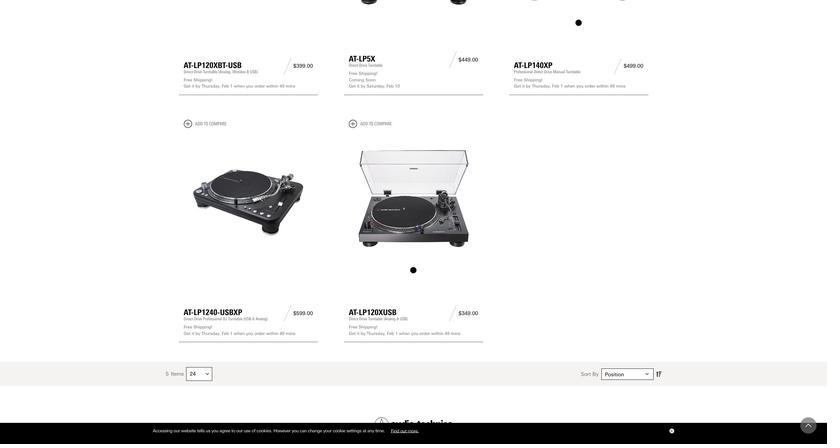 Task type: describe. For each thing, give the bounding box(es) containing it.
10
[[395, 84, 400, 89]]

shipping! inside 'free shipping! coming soon get it by saturday, feb 10'
[[359, 71, 378, 76]]

direct- inside at-lp5x direct-drive turntable
[[349, 63, 359, 68]]

time.
[[376, 429, 385, 434]]

lp5x
[[359, 54, 375, 64]]

& inside at-lp120xbt-usb direct-drive turntable (analog, wireless & usb)
[[247, 69, 249, 74]]

at- for lp120xbt-
[[184, 61, 194, 70]]

& inside at-lp120xusb direct-drive turntable (analog & usb)
[[397, 317, 399, 322]]

mins down $399.00 in the left of the page
[[286, 84, 295, 89]]

cookie
[[333, 429, 346, 434]]

wireless
[[232, 69, 246, 74]]

divider line image for at-lp120xusb
[[447, 306, 459, 322]]

when down manual
[[565, 84, 576, 89]]

turntable inside at-lp5x direct-drive turntable
[[368, 63, 383, 68]]

by
[[593, 372, 599, 378]]

accessing our website tells us you agree to our use of cookies. however you can change your cookie settings at any time.
[[153, 429, 386, 434]]

shipping! down "lp120xbt-"
[[194, 78, 212, 82]]

of
[[252, 429, 256, 434]]

free shipping! get it by thursday, feb 1 when you order within 49 mins down manual
[[514, 78, 626, 89]]

thursday, down at-lp120xusb direct-drive turntable (analog & usb)
[[367, 332, 386, 336]]

change
[[308, 429, 322, 434]]

& inside at-lp1240-usbxp direct-drive professional dj turntable (usb & analog)
[[252, 317, 255, 322]]

at lp1240 usbxp image
[[184, 133, 313, 263]]

by inside 'free shipping! coming soon get it by saturday, feb 10'
[[361, 84, 366, 89]]

use
[[244, 429, 251, 434]]

soon
[[366, 78, 376, 82]]

divider line image for at-lp1240-usbxp
[[282, 306, 294, 322]]

out
[[401, 429, 407, 434]]

your
[[323, 429, 332, 434]]

by down 'lp140xp'
[[526, 84, 531, 89]]

(analog,
[[219, 69, 232, 74]]

sort by
[[581, 372, 599, 378]]

shipping! down direct
[[524, 78, 543, 82]]

turntable inside at-lp140xp professional direct drive manual turntable
[[566, 69, 581, 74]]

lp140xp
[[524, 61, 553, 70]]

direct- inside at-lp120xbt-usb direct-drive turntable (analog, wireless & usb)
[[184, 69, 194, 74]]

divider line image for at-lp5x
[[447, 52, 459, 68]]

accessing
[[153, 429, 173, 434]]

direct- inside at-lp1240-usbxp direct-drive professional dj turntable (usb & analog)
[[184, 317, 194, 322]]

find out more. link
[[386, 427, 424, 437]]

drive inside at-lp5x direct-drive turntable
[[359, 63, 367, 68]]

$399.00
[[294, 63, 313, 69]]

1 down manual
[[561, 84, 563, 89]]

feb down (analog in the bottom of the page
[[387, 332, 394, 336]]

$349.00
[[459, 311, 478, 317]]

coming
[[349, 78, 365, 82]]

cross image
[[671, 431, 673, 433]]

carrat down image
[[206, 373, 209, 376]]

compare for lp1240-
[[209, 121, 227, 127]]

however
[[274, 429, 291, 434]]

turntable inside at-lp1240-usbxp direct-drive professional dj turntable (usb & analog)
[[228, 317, 243, 322]]

professional inside at-lp140xp professional direct drive manual turntable
[[514, 69, 533, 74]]

$499.00
[[624, 63, 644, 69]]

drive for at-lp120xbt-usb
[[194, 69, 202, 74]]

divider line image for at-lp120xbt-usb
[[282, 58, 294, 74]]

store logo image
[[375, 418, 453, 433]]

at-lp1240-usbxp direct-drive professional dj turntable (usb & analog)
[[184, 308, 268, 322]]

add to compare button for lp1240-
[[184, 120, 227, 128]]

saturday,
[[367, 84, 386, 89]]

sort
[[581, 372, 591, 378]]

settings
[[347, 429, 362, 434]]

cookies.
[[257, 429, 272, 434]]

usb
[[228, 61, 242, 70]]

set descending direction image
[[657, 371, 662, 379]]

shipping! down at-lp120xusb direct-drive turntable (analog & usb)
[[359, 325, 378, 330]]

feb down manual
[[552, 84, 560, 89]]

when down (usb
[[234, 332, 245, 336]]

add for lp1240-
[[195, 121, 203, 127]]

mins down $499.00
[[616, 84, 626, 89]]

turntable inside at-lp120xusb direct-drive turntable (analog & usb)
[[368, 317, 383, 322]]

dj
[[223, 317, 227, 322]]

when down at-lp120xusb direct-drive turntable (analog & usb)
[[399, 332, 410, 336]]

add to compare for lp1240-
[[195, 121, 227, 127]]

2 our from the left
[[236, 429, 243, 434]]

usb) inside at-lp120xbt-usb direct-drive turntable (analog, wireless & usb)
[[250, 69, 258, 74]]

by down "lp120xbt-"
[[196, 84, 200, 89]]

it down 'lp140xp'
[[522, 84, 525, 89]]

feb inside 'free shipping! coming soon get it by saturday, feb 10'
[[387, 84, 394, 89]]

turntable inside at-lp120xbt-usb direct-drive turntable (analog, wireless & usb)
[[203, 69, 218, 74]]

thursday, down lp1240-
[[202, 332, 221, 336]]

to for lp120xusb
[[369, 121, 374, 127]]

feb down (analog,
[[222, 84, 229, 89]]

at-lp140xp professional direct drive manual turntable
[[514, 61, 581, 74]]



Task type: locate. For each thing, give the bounding box(es) containing it.
1 down (analog,
[[230, 84, 233, 89]]

at- for lp5x
[[349, 54, 359, 64]]

shipping!
[[359, 71, 378, 76], [194, 78, 212, 82], [524, 78, 543, 82], [194, 325, 212, 330], [359, 325, 378, 330]]

1
[[230, 84, 233, 89], [561, 84, 563, 89], [230, 332, 233, 336], [396, 332, 398, 336]]

add to compare
[[195, 121, 227, 127], [361, 121, 392, 127]]

0 horizontal spatial add to compare
[[195, 121, 227, 127]]

get inside 'free shipping! coming soon get it by saturday, feb 10'
[[349, 84, 356, 89]]

usb)
[[250, 69, 258, 74], [400, 317, 408, 322]]

2 add from the left
[[361, 121, 368, 127]]

add for lp120xusb
[[361, 121, 368, 127]]

you
[[246, 84, 253, 89], [577, 84, 584, 89], [246, 332, 253, 336], [411, 332, 419, 336], [212, 429, 219, 434], [292, 429, 299, 434]]

usb) right the wireless
[[250, 69, 258, 74]]

compare for lp120xusb
[[375, 121, 392, 127]]

drive left (analog,
[[194, 69, 202, 74]]

drive inside at-lp140xp professional direct drive manual turntable
[[544, 69, 552, 74]]

1 add to compare button from the left
[[184, 120, 227, 128]]

at-lp120xbt-usb direct-drive turntable (analog, wireless & usb)
[[184, 61, 258, 74]]

arrow up image
[[806, 423, 812, 429]]

$449.00
[[459, 57, 478, 63]]

0 vertical spatial usb)
[[250, 69, 258, 74]]

feb
[[222, 84, 229, 89], [387, 84, 394, 89], [552, 84, 560, 89], [222, 332, 229, 336], [387, 332, 394, 336]]

our left website
[[174, 429, 180, 434]]

at lp140xp image
[[514, 0, 644, 15]]

1 horizontal spatial professional
[[514, 69, 533, 74]]

1 horizontal spatial add to compare button
[[349, 120, 392, 128]]

add to compare for lp120xusb
[[361, 121, 392, 127]]

at- inside at-lp5x direct-drive turntable
[[349, 54, 359, 64]]

add
[[195, 121, 203, 127], [361, 121, 368, 127]]

1 down at-lp1240-usbxp direct-drive professional dj turntable (usb & analog)
[[230, 332, 233, 336]]

thursday,
[[202, 84, 221, 89], [532, 84, 551, 89], [202, 332, 221, 336], [367, 332, 386, 336]]

mins down $599.00
[[286, 332, 295, 336]]

usb) inside at-lp120xusb direct-drive turntable (analog & usb)
[[400, 317, 408, 322]]

at- inside at-lp1240-usbxp direct-drive professional dj turntable (usb & analog)
[[184, 308, 194, 318]]

at-lp120xusb direct-drive turntable (analog & usb)
[[349, 308, 408, 322]]

drive
[[359, 63, 367, 68], [194, 69, 202, 74], [544, 69, 552, 74], [194, 317, 202, 322], [359, 317, 367, 322]]

more.
[[408, 429, 419, 434]]

1 vertical spatial professional
[[203, 317, 222, 322]]

free shipping! coming soon get it by saturday, feb 10
[[349, 71, 400, 89]]

1 horizontal spatial add to compare
[[361, 121, 392, 127]]

at- inside at-lp120xusb direct-drive turntable (analog & usb)
[[349, 308, 359, 318]]

website
[[181, 429, 196, 434]]

add to compare button
[[184, 120, 227, 128], [349, 120, 392, 128]]

0 horizontal spatial usb)
[[250, 69, 258, 74]]

lp1240-
[[194, 308, 220, 318]]

by
[[196, 84, 200, 89], [361, 84, 366, 89], [526, 84, 531, 89], [196, 332, 200, 336], [361, 332, 366, 336]]

at lp5x image
[[349, 0, 478, 15]]

free shipping! get it by thursday, feb 1 when you order within 49 mins down (analog in the bottom of the page
[[349, 325, 461, 336]]

to
[[204, 121, 208, 127], [369, 121, 374, 127], [232, 429, 235, 434]]

1 horizontal spatial &
[[252, 317, 255, 322]]

divider line image for at-lp140xp
[[613, 58, 624, 74]]

us
[[206, 429, 210, 434]]

drive left dj
[[194, 317, 202, 322]]

by down "coming"
[[361, 84, 366, 89]]

it down at-lp120xusb direct-drive turntable (analog & usb)
[[357, 332, 360, 336]]

when down the wireless
[[234, 84, 245, 89]]

$599.00
[[294, 311, 313, 317]]

1 down (analog in the bottom of the page
[[396, 332, 398, 336]]

feb down dj
[[222, 332, 229, 336]]

0 horizontal spatial professional
[[203, 317, 222, 322]]

get
[[184, 84, 191, 89], [349, 84, 356, 89], [514, 84, 521, 89], [184, 332, 191, 336], [349, 332, 356, 336]]

5 items
[[166, 372, 184, 378]]

1 horizontal spatial to
[[232, 429, 235, 434]]

turntable
[[368, 63, 383, 68], [203, 69, 218, 74], [566, 69, 581, 74], [228, 317, 243, 322], [368, 317, 383, 322]]

manual
[[553, 69, 565, 74]]

shipping! down lp1240-
[[194, 325, 212, 330]]

find out more.
[[391, 429, 419, 434]]

tells
[[197, 429, 205, 434]]

0 horizontal spatial to
[[204, 121, 208, 127]]

drive left (analog in the bottom of the page
[[359, 317, 367, 322]]

lp120xusb
[[359, 308, 397, 318]]

2 horizontal spatial to
[[369, 121, 374, 127]]

& right (analog in the bottom of the page
[[397, 317, 399, 322]]

0 horizontal spatial our
[[174, 429, 180, 434]]

shipping! up soon
[[359, 71, 378, 76]]

at- for lp120xusb
[[349, 308, 359, 318]]

at- for lp140xp
[[514, 61, 524, 70]]

at-lp5x direct-drive turntable
[[349, 54, 383, 68]]

lp120xbt-
[[194, 61, 228, 70]]

& right the wireless
[[247, 69, 249, 74]]

it down "coming"
[[357, 84, 360, 89]]

by down lp1240-
[[196, 332, 200, 336]]

items
[[171, 372, 184, 378]]

1 horizontal spatial our
[[236, 429, 243, 434]]

agree
[[220, 429, 230, 434]]

at-
[[349, 54, 359, 64], [184, 61, 194, 70], [514, 61, 524, 70], [184, 308, 194, 318], [349, 308, 359, 318]]

divider line image
[[447, 52, 459, 68], [282, 58, 294, 74], [613, 58, 624, 74], [282, 306, 294, 322], [447, 306, 459, 322]]

drive inside at-lp120xbt-usb direct-drive turntable (analog, wireless & usb)
[[194, 69, 202, 74]]

1 horizontal spatial compare
[[375, 121, 392, 127]]

carrat down image
[[646, 373, 649, 376]]

0 horizontal spatial add
[[195, 121, 203, 127]]

free
[[349, 71, 358, 76], [184, 78, 192, 82], [514, 78, 523, 82], [184, 325, 192, 330], [349, 325, 358, 330]]

2 compare from the left
[[375, 121, 392, 127]]

1 horizontal spatial add
[[361, 121, 368, 127]]

at
[[363, 429, 366, 434]]

it inside 'free shipping! coming soon get it by saturday, feb 10'
[[357, 84, 360, 89]]

1 add from the left
[[195, 121, 203, 127]]

within
[[266, 84, 278, 89], [597, 84, 609, 89], [266, 332, 278, 336], [432, 332, 444, 336]]

drive for at-lp140xp
[[544, 69, 552, 74]]

can
[[300, 429, 307, 434]]

drive up "coming"
[[359, 63, 367, 68]]

it down "lp120xbt-"
[[192, 84, 194, 89]]

1 our from the left
[[174, 429, 180, 434]]

free shipping! get it by thursday, feb 1 when you order within 49 mins
[[184, 78, 295, 89], [514, 78, 626, 89], [184, 325, 295, 336], [349, 325, 461, 336]]

drive for at-lp1240-usbxp
[[194, 317, 202, 322]]

feb left 10
[[387, 84, 394, 89]]

when
[[234, 84, 245, 89], [565, 84, 576, 89], [234, 332, 245, 336], [399, 332, 410, 336]]

turntable up 'free shipping! coming soon get it by saturday, feb 10'
[[368, 63, 383, 68]]

professional
[[514, 69, 533, 74], [203, 317, 222, 322]]

professional left direct
[[514, 69, 533, 74]]

direct- inside at-lp120xusb direct-drive turntable (analog & usb)
[[349, 317, 359, 322]]

drive inside at-lp1240-usbxp direct-drive professional dj turntable (usb & analog)
[[194, 317, 202, 322]]

compare
[[209, 121, 227, 127], [375, 121, 392, 127]]

2 add to compare from the left
[[361, 121, 392, 127]]

any
[[368, 429, 374, 434]]

order
[[255, 84, 265, 89], [585, 84, 596, 89], [255, 332, 265, 336], [420, 332, 430, 336]]

our
[[174, 429, 180, 434], [236, 429, 243, 434]]

at lp120xusb image
[[349, 133, 478, 263]]

professional inside at-lp1240-usbxp direct-drive professional dj turntable (usb & analog)
[[203, 317, 222, 322]]

&
[[247, 69, 249, 74], [252, 317, 255, 322], [397, 317, 399, 322]]

free shipping! get it by thursday, feb 1 when you order within 49 mins down the wireless
[[184, 78, 295, 89]]

free inside 'free shipping! coming soon get it by saturday, feb 10'
[[349, 71, 358, 76]]

turntable right manual
[[566, 69, 581, 74]]

1 compare from the left
[[209, 121, 227, 127]]

direct
[[534, 69, 543, 74]]

find
[[391, 429, 399, 434]]

(usb
[[244, 317, 251, 322]]

thursday, down (analog,
[[202, 84, 221, 89]]

mins down the $349.00 on the right of the page
[[451, 332, 461, 336]]

our left use
[[236, 429, 243, 434]]

drive right direct
[[544, 69, 552, 74]]

1 add to compare from the left
[[195, 121, 227, 127]]

0 vertical spatial professional
[[514, 69, 533, 74]]

0 horizontal spatial &
[[247, 69, 249, 74]]

mins
[[286, 84, 295, 89], [616, 84, 626, 89], [286, 332, 295, 336], [451, 332, 461, 336]]

2 add to compare button from the left
[[349, 120, 392, 128]]

direct-
[[349, 63, 359, 68], [184, 69, 194, 74], [184, 317, 194, 322], [349, 317, 359, 322]]

it down lp1240-
[[192, 332, 194, 336]]

turntable left (analog in the bottom of the page
[[368, 317, 383, 322]]

thursday, down direct
[[532, 84, 551, 89]]

at- for lp1240-
[[184, 308, 194, 318]]

1 horizontal spatial usb)
[[400, 317, 408, 322]]

drive inside at-lp120xusb direct-drive turntable (analog & usb)
[[359, 317, 367, 322]]

turntable right dj
[[228, 317, 243, 322]]

49
[[280, 84, 285, 89], [610, 84, 615, 89], [280, 332, 285, 336], [445, 332, 450, 336]]

turntable left (analog,
[[203, 69, 218, 74]]

professional left dj
[[203, 317, 222, 322]]

at- inside at-lp140xp professional direct drive manual turntable
[[514, 61, 524, 70]]

add to compare button for lp120xusb
[[349, 120, 392, 128]]

by down at-lp120xusb direct-drive turntable (analog & usb)
[[361, 332, 366, 336]]

analog)
[[256, 317, 268, 322]]

& right (usb
[[252, 317, 255, 322]]

(analog
[[384, 317, 396, 322]]

0 horizontal spatial compare
[[209, 121, 227, 127]]

to for lp1240-
[[204, 121, 208, 127]]

usb) right (analog in the bottom of the page
[[400, 317, 408, 322]]

at- inside at-lp120xbt-usb direct-drive turntable (analog, wireless & usb)
[[184, 61, 194, 70]]

0 horizontal spatial add to compare button
[[184, 120, 227, 128]]

usbxp
[[220, 308, 242, 318]]

2 horizontal spatial &
[[397, 317, 399, 322]]

1 vertical spatial usb)
[[400, 317, 408, 322]]

5
[[166, 372, 169, 378]]

free shipping! get it by thursday, feb 1 when you order within 49 mins down (usb
[[184, 325, 295, 336]]

it
[[192, 84, 194, 89], [357, 84, 360, 89], [522, 84, 525, 89], [192, 332, 194, 336], [357, 332, 360, 336]]



Task type: vqa. For each thing, say whether or not it's contained in the screenshot.
$499.00
yes



